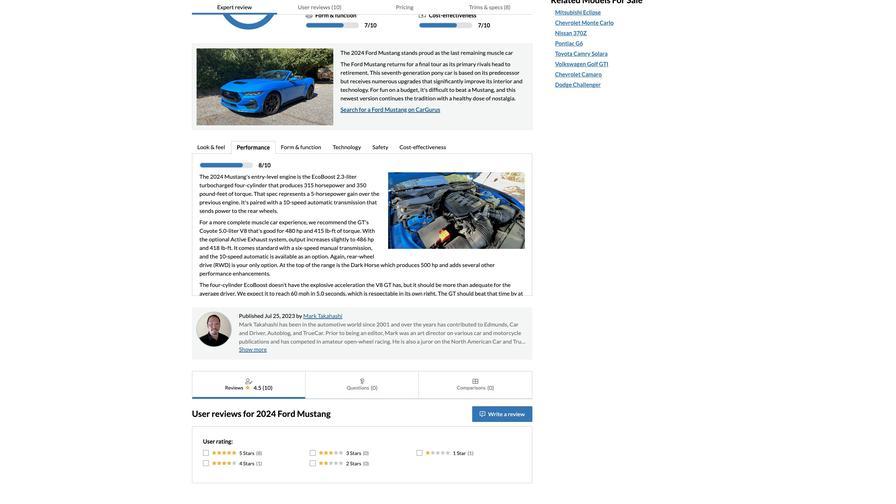 Task type: locate. For each thing, give the bounding box(es) containing it.
1 vertical spatial easy
[[462, 315, 473, 322]]

as inside for a more complete muscle car experience, we recommend the gt's coyote 5.0-liter v8 that's good for 480 hp and 415 lb-ft of torque. with the optional active exhaust system, output increases slightly to 486 hp and 418 lb-ft. it comes standard with a six-speed manual transmission, and the 10-speed automatic is available as an option. again, rear-wheel drive (rwd) is your only option. at the top of the range is the dark horse which produces 500 hp and adds several other performance enhancements.
[[298, 253, 303, 259]]

cylinder up driver.
[[223, 281, 243, 288]]

at
[[279, 261, 285, 268]]

director
[[426, 329, 446, 336]]

torque. up it's
[[235, 190, 253, 197]]

of right dose
[[486, 95, 491, 101]]

only
[[249, 261, 260, 268]]

has inside the four-cylinder ecoboost doesn't have the explosive acceleration the v8 gt has, but it should be more than adequate for the average driver. we expect it to reach 60 mph in 5.0 seconds, which is respectable in its own right. the gt should beat that time by at least half a second and is a much more inspiring powertrain choice. the manual transmission with rev matching is also an excellent way to increase driver engagement and is very easy to operate, even if you're new to stick shifts. the clutch pedal has an appropriate amount of effort and the friction zone is intuitively placed closer to the bottom of the stroke. that makes it easy to make smooth getaways and the tall first and second gears make it less of a chore in bumper-to-bumper traffic.
[[478, 307, 487, 314]]

a down represents
[[279, 199, 282, 205]]

0 horizontal spatial easy
[[315, 307, 326, 314]]

a down improve
[[468, 86, 471, 93]]

transmission inside the four-cylinder ecoboost doesn't have the explosive acceleration the v8 gt has, but it should be more than adequate for the average driver. we expect it to reach 60 mph in 5.0 seconds, which is respectable in its own right. the gt should beat that time by at least half a second and is a much more inspiring powertrain choice. the manual transmission with rev matching is also an excellent way to increase driver engagement and is very easy to operate, even if you're new to stick shifts. the clutch pedal has an appropriate amount of effort and the friction zone is intuitively placed closer to the bottom of the stroke. that makes it easy to make smooth getaways and the tall first and second gears make it less of a chore in bumper-to-bumper traffic.
[[394, 298, 426, 305]]

this
[[506, 86, 516, 93]]

1 vertical spatial for
[[199, 219, 208, 225]]

it
[[234, 244, 238, 251]]

1 vertical spatial 2024
[[210, 173, 223, 180]]

car
[[505, 49, 513, 56], [445, 69, 453, 76], [270, 219, 278, 225], [474, 329, 482, 336]]

cylinder down entry-
[[247, 181, 267, 188]]

takahashi inside mark takahashi has been in the automotive world since 2001 and over the years has contributed to edmunds, car and driver, autoblog, and truecar. prior to being an editor, mark was an art director on various car and motorcycle publications and has competed in amateur open-wheel racing. he is also a juror on the north american car and truck of the year awards.
[[253, 321, 278, 328]]

torque. inside the 2024 mustang's entry-level engine is the ecoboost 2.3-liter turbocharged four-cylinder that produces 315 horsepower and 350 pound-feet of torque. that spec represents a 5-horsepower gain over the previous engine. it's paired with a 10-speed automatic transmission that sends power to the rear wheels.
[[235, 190, 253, 197]]

four-
[[235, 181, 247, 188], [210, 281, 223, 288]]

1 horizontal spatial easy
[[462, 315, 473, 322]]

its inside the four-cylinder ecoboost doesn't have the explosive acceleration the v8 gt has, but it should be more than adequate for the average driver. we expect it to reach 60 mph in 5.0 seconds, which is respectable in its own right. the gt should beat that time by at least half a second and is a much more inspiring powertrain choice. the manual transmission with rev matching is also an excellent way to increase driver engagement and is very easy to operate, even if you're new to stick shifts. the clutch pedal has an appropriate amount of effort and the friction zone is intuitively placed closer to the bottom of the stroke. that makes it easy to make smooth getaways and the tall first and second gears make it less of a chore in bumper-to-bumper traffic.
[[405, 290, 411, 297]]

which up choice.
[[348, 290, 363, 297]]

effectiveness
[[443, 12, 476, 18], [413, 143, 446, 150]]

that inside the four-cylinder ecoboost doesn't have the explosive acceleration the v8 gt has, but it should be more than adequate for the average driver. we expect it to reach 60 mph in 5.0 seconds, which is respectable in its own right. the gt should beat that time by at least half a second and is a much more inspiring powertrain choice. the manual transmission with rev matching is also an excellent way to increase driver engagement and is very easy to operate, even if you're new to stick shifts. the clutch pedal has an appropriate amount of effort and the friction zone is intuitively placed closer to the bottom of the stroke. that makes it easy to make smooth getaways and the tall first and second gears make it less of a chore in bumper-to-bumper traffic.
[[428, 315, 439, 322]]

horsepower
[[315, 181, 345, 188], [316, 190, 346, 197]]

automatic inside the 2024 mustang's entry-level engine is the ecoboost 2.3-liter turbocharged four-cylinder that produces 315 horsepower and 350 pound-feet of torque. that spec represents a 5-horsepower gain over the previous engine. it's paired with a 10-speed automatic transmission that sends power to the rear wheels.
[[308, 199, 333, 205]]

question image
[[360, 378, 364, 384]]

0 vertical spatial automatic
[[308, 199, 333, 205]]

reviews count element
[[262, 383, 273, 392]]

final
[[419, 60, 430, 67]]

user inside 'user reviews (10)' tab
[[298, 4, 310, 10]]

comment alt edit image
[[480, 411, 485, 417]]

more up the 5.0-
[[213, 219, 226, 225]]

0 horizontal spatial cost-
[[399, 143, 413, 150]]

the left range
[[312, 261, 320, 268]]

cargurus
[[416, 106, 440, 113]]

8 up entry-
[[259, 162, 262, 168]]

is inside mark takahashi has been in the automotive world since 2001 and over the years has contributed to edmunds, car and driver, autoblog, and truecar. prior to being an editor, mark was an art director on various car and motorcycle publications and has competed in amateur open-wheel racing. he is also a juror on the north american car and truck of the year awards.
[[401, 338, 405, 345]]

speed inside the 2024 mustang's entry-level engine is the ecoboost 2.3-liter turbocharged four-cylinder that produces 315 horsepower and 350 pound-feet of torque. that spec represents a 5-horsepower gain over the previous engine. it's paired with a 10-speed automatic transmission that sends power to the rear wheels.
[[292, 199, 306, 205]]

retirement.
[[340, 69, 369, 76]]

search for a ford mustang on cargurus
[[340, 106, 440, 113]]

speed
[[292, 199, 306, 205], [304, 244, 319, 251], [228, 253, 243, 259]]

2024 inside the 2024 mustang's entry-level engine is the ecoboost 2.3-liter turbocharged four-cylinder that produces 315 horsepower and 350 pound-feet of torque. that spec represents a 5-horsepower gain over the previous engine. it's paired with a 10-speed automatic transmission that sends power to the rear wheels.
[[210, 173, 223, 180]]

) for 4 stars ( 1 )
[[261, 460, 262, 466]]

tab list containing 4.5
[[192, 371, 532, 399]]

( up 4 stars ( 1 )
[[256, 450, 258, 456]]

transmission inside the 2024 mustang's entry-level engine is the ecoboost 2.3-liter turbocharged four-cylinder that produces 315 horsepower and 350 pound-feet of torque. that spec represents a 5-horsepower gain over the previous engine. it's paired with a 10-speed automatic transmission that sends power to the rear wheels.
[[334, 199, 366, 205]]

its down 'rivals'
[[482, 69, 488, 76]]

0 horizontal spatial torque.
[[235, 190, 253, 197]]

1 horizontal spatial liter
[[346, 173, 357, 180]]

to left the edmunds,
[[478, 321, 483, 328]]

makes
[[440, 315, 456, 322]]

0 horizontal spatial beat
[[456, 86, 467, 93]]

for inside the four-cylinder ecoboost doesn't have the explosive acceleration the v8 gt has, but it should be more than adequate for the average driver. we expect it to reach 60 mph in 5.0 seconds, which is respectable in its own right. the gt should beat that time by at least half a second and is a much more inspiring powertrain choice. the manual transmission with rev matching is also an excellent way to increase driver engagement and is very easy to operate, even if you're new to stick shifts. the clutch pedal has an appropriate amount of effort and the friction zone is intuitively placed closer to the bottom of the stroke. that makes it easy to make smooth getaways and the tall first and second gears make it less of a chore in bumper-to-bumper traffic.
[[494, 281, 501, 288]]

beat inside the four-cylinder ecoboost doesn't have the explosive acceleration the v8 gt has, but it should be more than adequate for the average driver. we expect it to reach 60 mph in 5.0 seconds, which is respectable in its own right. the gt should beat that time by at least half a second and is a much more inspiring powertrain choice. the manual transmission with rev matching is also an excellent way to increase driver engagement and is very easy to operate, even if you're new to stick shifts. the clutch pedal has an appropriate amount of effort and the friction zone is intuitively placed closer to the bottom of the stroke. that makes it easy to make smooth getaways and the tall first and second gears make it less of a chore in bumper-to-bumper traffic.
[[475, 290, 486, 297]]

(
[[256, 450, 258, 456], [363, 450, 364, 456], [468, 450, 469, 456], [256, 460, 258, 466], [363, 460, 364, 466]]

stroke.
[[409, 315, 426, 322]]

transmission,
[[339, 244, 372, 251]]

a left the six-
[[291, 244, 294, 251]]

user reviews (10) tab
[[277, 0, 362, 15]]

2024
[[351, 49, 364, 56], [210, 173, 223, 180], [256, 409, 276, 419]]

ft.
[[227, 244, 233, 251]]

ecoboost inside the four-cylinder ecoboost doesn't have the explosive acceleration the v8 gt has, but it should be more than adequate for the average driver. we expect it to reach 60 mph in 5.0 seconds, which is respectable in its own right. the gt should beat that time by at least half a second and is a much more inspiring powertrain choice. the manual transmission with rev matching is also an excellent way to increase driver engagement and is very easy to operate, even if you're new to stick shifts. the clutch pedal has an appropriate amount of effort and the friction zone is intuitively placed closer to the bottom of the stroke. that makes it easy to make smooth getaways and the tall first and second gears make it less of a chore in bumper-to-bumper traffic.
[[244, 281, 268, 288]]

1 horizontal spatial torque.
[[343, 227, 361, 234]]

mustang inside the ford mustang returns for a final tour as its primary rivals head to retirement. this seventh-generation pony car is based on its predecessor but receives numerous upgrades that significantly improve its interior and technology. for fun on a budget, it's difficult to beat a mustang, and this newest version continues the tradition with a healthy dose of nostalgia.
[[364, 60, 386, 67]]

toyota camry solara link
[[555, 50, 608, 58]]

v8 inside for a more complete muscle car experience, we recommend the gt's coyote 5.0-liter v8 that's good for 480 hp and 415 lb-ft of torque. with the optional active exhaust system, output increases slightly to 486 hp and 418 lb-ft. it comes standard with a six-speed manual transmission, and the 10-speed automatic is available as an option. again, rear-wheel drive (rwd) is your only option. at the top of the range is the dark horse which produces 500 hp and adds several other performance enhancements.
[[240, 227, 247, 234]]

by inside the four-cylinder ecoboost doesn't have the explosive acceleration the v8 gt has, but it should be more than adequate for the average driver. we expect it to reach 60 mph in 5.0 seconds, which is respectable in its own right. the gt should beat that time by at least half a second and is a much more inspiring powertrain choice. the manual transmission with rev matching is also an excellent way to increase driver engagement and is very easy to operate, even if you're new to stick shifts. the clutch pedal has an appropriate amount of effort and the friction zone is intuitively placed closer to the bottom of the stroke. that makes it easy to make smooth getaways and the tall first and second gears make it less of a chore in bumper-to-bumper traffic.
[[511, 290, 517, 297]]

0 horizontal spatial liter
[[228, 227, 239, 234]]

0 vertical spatial as
[[435, 49, 440, 56]]

1 horizontal spatial make
[[481, 315, 494, 322]]

for inside for a more complete muscle car experience, we recommend the gt's coyote 5.0-liter v8 that's good for 480 hp and 415 lb-ft of torque. with the optional active exhaust system, output increases slightly to 486 hp and 418 lb-ft. it comes standard with a six-speed manual transmission, and the 10-speed automatic is available as an option. again, rear-wheel drive (rwd) is your only option. at the top of the range is the dark horse which produces 500 hp and adds several other performance enhancements.
[[277, 227, 284, 234]]

(10)
[[331, 4, 341, 10], [262, 384, 273, 391]]

user up user rating:
[[192, 409, 210, 419]]

stars for 4 stars
[[243, 460, 254, 466]]

rivals
[[477, 60, 491, 67]]

a left 5-
[[307, 190, 310, 197]]

nostalgia.
[[492, 95, 516, 101]]

0 vertical spatial reviews
[[311, 4, 330, 10]]

manual inside the four-cylinder ecoboost doesn't have the explosive acceleration the v8 gt has, but it should be more than adequate for the average driver. we expect it to reach 60 mph in 5.0 seconds, which is respectable in its own right. the gt should beat that time by at least half a second and is a much more inspiring powertrain choice. the manual transmission with rev matching is also an excellent way to increase driver engagement and is very easy to operate, even if you're new to stick shifts. the clutch pedal has an appropriate amount of effort and the friction zone is intuitively placed closer to the bottom of the stroke. that makes it easy to make smooth getaways and the tall first and second gears make it less of a chore in bumper-to-bumper traffic.
[[375, 298, 393, 305]]

manual down respectable
[[375, 298, 393, 305]]

with inside the 2024 mustang's entry-level engine is the ecoboost 2.3-liter turbocharged four-cylinder that produces 315 horsepower and 350 pound-feet of torque. that spec represents a 5-horsepower gain over the previous engine. it's paired with a 10-speed automatic transmission that sends power to the rear wheels.
[[267, 199, 278, 205]]

car up motorcycle
[[510, 321, 519, 328]]

to down powertrain on the left bottom of the page
[[327, 307, 332, 314]]

it
[[413, 281, 417, 288], [265, 290, 268, 297], [457, 315, 461, 322], [322, 324, 326, 331]]

1 horizontal spatial takahashi
[[318, 312, 342, 319]]

trims
[[469, 4, 483, 10]]

user up balance scale icon
[[298, 4, 310, 10]]

also down adequate
[[477, 298, 487, 305]]

1 7 from the left
[[365, 22, 368, 28]]

function
[[335, 12, 356, 18], [300, 143, 321, 150]]

1 horizontal spatial that
[[428, 315, 439, 322]]

muscle inside for a more complete muscle car experience, we recommend the gt's coyote 5.0-liter v8 that's good for 480 hp and 415 lb-ft of torque. with the optional active exhaust system, output increases slightly to 486 hp and 418 lb-ft. it comes standard with a six-speed manual transmission, and the 10-speed automatic is available as an option. again, rear-wheel drive (rwd) is your only option. at the top of the range is the dark horse which produces 500 hp and adds several other performance enhancements.
[[252, 219, 269, 225]]

liter up active
[[228, 227, 239, 234]]

1 vertical spatial that
[[428, 315, 439, 322]]

0 vertical spatial that
[[254, 190, 265, 197]]

technology
[[333, 143, 361, 150]]

) down the 5 stars ( 8 )
[[261, 460, 262, 466]]

1 horizontal spatial for
[[370, 86, 379, 93]]

stands
[[401, 49, 418, 56]]

0 horizontal spatial muscle
[[252, 219, 269, 225]]

also inside the four-cylinder ecoboost doesn't have the explosive acceleration the v8 gt has, but it should be more than adequate for the average driver. we expect it to reach 60 mph in 5.0 seconds, which is respectable in its own right. the gt should beat that time by at least half a second and is a much more inspiring powertrain choice. the manual transmission with rev matching is also an excellent way to increase driver engagement and is very easy to operate, even if you're new to stick shifts. the clutch pedal has an appropriate amount of effort and the friction zone is intuitively placed closer to the bottom of the stroke. that makes it easy to make smooth getaways and the tall first and second gears make it less of a chore in bumper-to-bumper traffic.
[[477, 298, 487, 305]]

hp down with
[[368, 236, 374, 242]]

transmission down gain
[[334, 199, 366, 205]]

1 horizontal spatial cylinder
[[247, 181, 267, 188]]

1 vertical spatial but
[[403, 281, 412, 288]]

4.5 (10)
[[254, 384, 273, 391]]

1 horizontal spatial cost-
[[429, 12, 443, 18]]

mark takahashi cargurus author photo. image
[[196, 311, 232, 347]]

also down was
[[406, 338, 416, 345]]

0 vertical spatial should
[[418, 281, 434, 288]]

0 vertical spatial transmission
[[334, 199, 366, 205]]

0 horizontal spatial function
[[300, 143, 321, 150]]

2024 for mustang's
[[210, 173, 223, 180]]

0 horizontal spatial that
[[254, 190, 265, 197]]

that down level
[[268, 181, 279, 188]]

1 horizontal spatial 10-
[[283, 199, 292, 205]]

cylinder inside the four-cylinder ecoboost doesn't have the explosive acceleration the v8 gt has, but it should be more than adequate for the average driver. we expect it to reach 60 mph in 5.0 seconds, which is respectable in its own right. the gt should beat that time by at least half a second and is a much more inspiring powertrain choice. the manual transmission with rev matching is also an excellent way to increase driver engagement and is very easy to operate, even if you're new to stick shifts. the clutch pedal has an appropriate amount of effort and the friction zone is intuitively placed closer to the bottom of the stroke. that makes it easy to make smooth getaways and the tall first and second gears make it less of a chore in bumper-to-bumper traffic.
[[223, 281, 243, 288]]

0 vertical spatial chevrolet
[[555, 19, 581, 26]]

we
[[309, 219, 316, 225]]

2 horizontal spatial as
[[443, 60, 448, 67]]

0 horizontal spatial 2024
[[210, 173, 223, 180]]

2 7 / 10 from the left
[[478, 22, 490, 28]]

1 horizontal spatial hp
[[368, 236, 374, 242]]

questions count element
[[371, 383, 378, 392]]

1 vertical spatial form & function
[[281, 143, 321, 150]]

2 vertical spatial tab list
[[192, 371, 532, 399]]

represents
[[279, 190, 306, 197]]

and inside the 2024 mustang's entry-level engine is the ecoboost 2.3-liter turbocharged four-cylinder that produces 315 horsepower and 350 pound-feet of torque. that spec represents a 5-horsepower gain over the previous engine. it's paired with a 10-speed automatic transmission that sends power to the rear wheels.
[[346, 181, 355, 188]]

user edit image
[[245, 378, 252, 384]]

mustang's
[[224, 173, 250, 180]]

0 horizontal spatial also
[[406, 338, 416, 345]]

with
[[362, 227, 375, 234]]

ecoboost
[[312, 173, 335, 180], [244, 281, 268, 288]]

car inside the ford mustang returns for a final tour as its primary rivals head to retirement. this seventh-generation pony car is based on its predecessor but receives numerous upgrades that significantly improve its interior and technology. for fun on a budget, it's difficult to beat a mustang, and this newest version continues the tradition with a healthy dose of nostalgia.
[[445, 69, 453, 76]]

0 vertical spatial 2024
[[351, 49, 364, 56]]

predecessor
[[489, 69, 520, 76]]

easy right very
[[315, 307, 326, 314]]

beat for a
[[456, 86, 467, 93]]

very
[[302, 307, 314, 314]]

cost- inside tab
[[399, 143, 413, 150]]

over
[[359, 190, 370, 197], [401, 321, 412, 328]]

and up was
[[391, 321, 400, 328]]

2 horizontal spatial hp
[[432, 261, 438, 268]]

0 horizontal spatial (10)
[[262, 384, 273, 391]]

0 vertical spatial torque.
[[235, 190, 253, 197]]

is right he
[[401, 338, 405, 345]]

the
[[441, 49, 449, 56], [405, 95, 413, 101], [302, 173, 311, 180], [371, 190, 379, 197], [238, 207, 247, 214], [348, 219, 356, 225], [199, 236, 208, 242], [210, 253, 218, 259], [287, 261, 295, 268], [312, 261, 320, 268], [341, 261, 350, 268], [301, 281, 309, 288], [366, 281, 375, 288], [502, 281, 511, 288], [252, 315, 260, 322], [365, 315, 373, 322], [400, 315, 408, 322], [308, 321, 316, 328], [413, 321, 422, 328], [234, 324, 243, 331], [442, 338, 450, 345], [245, 346, 253, 353]]

(0) for questions (0)
[[371, 384, 378, 391]]

1 horizontal spatial 7 / 10
[[478, 22, 490, 28]]

7 / 10 for cost-effectiveness
[[478, 22, 490, 28]]

1 vertical spatial reviews
[[212, 409, 241, 419]]

to down the 'pedal'
[[474, 315, 479, 322]]

more down publications
[[254, 346, 267, 352]]

safety tab
[[367, 141, 394, 154]]

1 7 / 10 from the left
[[365, 22, 377, 28]]

cost- right money bill wave icon
[[429, 12, 443, 18]]

transmission up stick at bottom
[[394, 298, 426, 305]]

1 left the star
[[453, 450, 456, 456]]

active
[[231, 236, 246, 242]]

1 for 4 stars ( 1 )
[[258, 460, 261, 466]]

( for 1 star
[[468, 450, 469, 456]]

( for 2 stars
[[363, 460, 364, 466]]

generation
[[403, 69, 430, 76]]

but inside the ford mustang returns for a final tour as its primary rivals head to retirement. this seventh-generation pony car is based on its predecessor but receives numerous upgrades that significantly improve its interior and technology. for fun on a budget, it's difficult to beat a mustang, and this newest version continues the tradition with a healthy dose of nostalgia.
[[340, 77, 349, 84]]

effectiveness inside tab
[[413, 143, 446, 150]]

expert review tab
[[192, 0, 277, 15]]

2 vertical spatial user
[[203, 438, 215, 445]]

review inside button
[[508, 410, 525, 417]]

beat down adequate
[[475, 290, 486, 297]]

is left respectable
[[364, 290, 368, 297]]

7 / 10 for form & function
[[365, 22, 377, 28]]

2 horizontal spatial mark
[[385, 329, 398, 336]]

0 vertical spatial wheel
[[359, 253, 374, 259]]

four- up the average
[[210, 281, 223, 288]]

7 for cost-effectiveness
[[478, 22, 481, 28]]

the inside the ford mustang returns for a final tour as its primary rivals head to retirement. this seventh-generation pony car is based on its predecessor but receives numerous upgrades that significantly improve its interior and technology. for fun on a budget, it's difficult to beat a mustang, and this newest version continues the tradition with a healthy dose of nostalgia.
[[340, 60, 350, 67]]

engine
[[279, 173, 296, 180]]

1 vertical spatial 8
[[258, 450, 261, 456]]

0 vertical spatial but
[[340, 77, 349, 84]]

automatic inside for a more complete muscle car experience, we recommend the gt's coyote 5.0-liter v8 that's good for 480 hp and 415 lb-ft of torque. with the optional active exhaust system, output increases slightly to 486 hp and 418 lb-ft. it comes standard with a six-speed manual transmission, and the 10-speed automatic is available as an option. again, rear-wheel drive (rwd) is your only option. at the top of the range is the dark horse which produces 500 hp and adds several other performance enhancements.
[[244, 253, 269, 259]]

manual up again,
[[320, 244, 338, 251]]

trims & specs (8)
[[469, 4, 511, 10]]

tab list for user reviews (10)
[[192, 371, 532, 399]]

1 vertical spatial also
[[406, 338, 416, 345]]

1 horizontal spatial by
[[511, 290, 517, 297]]

1 star ( 1 )
[[453, 450, 474, 456]]

1 horizontal spatial which
[[381, 261, 395, 268]]

1 down the 5 stars ( 8 )
[[258, 460, 261, 466]]

1 horizontal spatial as
[[435, 49, 440, 56]]

technology tab
[[327, 141, 367, 154]]

but down retirement.
[[340, 77, 349, 84]]

(0) right the question icon
[[371, 384, 378, 391]]

output
[[289, 236, 306, 242]]

wheel up the horse
[[359, 253, 374, 259]]

gt up matching
[[449, 290, 456, 297]]

cost-effectiveness
[[429, 12, 476, 18], [399, 143, 446, 150]]

the down if
[[365, 315, 373, 322]]

0 vertical spatial form
[[315, 12, 329, 18]]

as
[[435, 49, 440, 56], [443, 60, 448, 67], [298, 253, 303, 259]]

0 vertical spatial tab list
[[192, 0, 532, 15]]

1 horizontal spatial manual
[[375, 298, 393, 305]]

2 chevrolet from the top
[[555, 71, 581, 78]]

of up engine.
[[228, 190, 233, 197]]

takahashi
[[318, 312, 342, 319], [253, 321, 278, 328]]

1 vertical spatial produces
[[397, 261, 420, 268]]

1 vertical spatial user
[[192, 409, 210, 419]]

average
[[199, 290, 219, 297]]

1 horizontal spatial mark
[[303, 312, 317, 319]]

for down 4.5 on the bottom of the page
[[243, 409, 254, 419]]

look & feel tab
[[192, 141, 231, 154]]

nissan
[[555, 30, 572, 36]]

1 (0) from the left
[[371, 384, 378, 391]]

user for user reviews (10)
[[298, 4, 310, 10]]

for down version
[[359, 106, 367, 113]]

0 horizontal spatial produces
[[280, 181, 303, 188]]

2024 up turbocharged
[[210, 173, 223, 180]]

your
[[237, 261, 248, 268]]

2 vertical spatial as
[[298, 253, 303, 259]]

with down difficult
[[437, 95, 448, 101]]

1 0 from the top
[[364, 450, 367, 456]]

2 tab list from the top
[[192, 141, 532, 154]]

0 vertical spatial which
[[381, 261, 395, 268]]

tab list containing look & feel
[[192, 141, 532, 154]]

& inside tab
[[484, 4, 488, 10]]

5
[[239, 450, 242, 456]]

tab list
[[192, 0, 532, 15], [192, 141, 532, 154], [192, 371, 532, 399]]

v8 down 'complete'
[[240, 227, 247, 234]]

418
[[210, 244, 220, 251]]

0 horizontal spatial but
[[340, 77, 349, 84]]

2 0 from the top
[[364, 460, 367, 466]]

expert
[[217, 4, 234, 10], [232, 6, 248, 13]]

gt up respectable
[[384, 281, 392, 288]]

the up bumper
[[400, 315, 408, 322]]

2
[[346, 460, 349, 466]]

over inside mark takahashi has been in the automotive world since 2001 and over the years has contributed to edmunds, car and driver, autoblog, and truecar. prior to being an editor, mark was an art director on various car and motorcycle publications and has competed in amateur open-wheel racing. he is also a juror on the north american car and truck of the year awards.
[[401, 321, 412, 328]]

beat for that
[[475, 290, 486, 297]]

various
[[454, 329, 473, 336]]

form & function down user reviews (10)
[[315, 12, 356, 18]]

tab panel containing 8
[[192, 153, 532, 332]]

/ inside tab panel
[[262, 162, 264, 168]]

0 vertical spatial takahashi
[[318, 312, 342, 319]]

1 vertical spatial car
[[492, 338, 502, 345]]

2 (0) from the left
[[487, 384, 494, 391]]

1 tab list from the top
[[192, 0, 532, 15]]

ecoboost inside the 2024 mustang's entry-level engine is the ecoboost 2.3-liter turbocharged four-cylinder that produces 315 horsepower and 350 pound-feet of torque. that spec represents a 5-horsepower gain over the previous engine. it's paired with a 10-speed automatic transmission that sends power to the rear wheels.
[[312, 173, 335, 180]]

480
[[285, 227, 295, 234]]

chore
[[348, 324, 362, 331]]

we
[[237, 290, 246, 297]]

form down user reviews (10)
[[315, 12, 329, 18]]

&
[[484, 4, 488, 10], [330, 12, 334, 18], [211, 143, 215, 150], [295, 143, 299, 150]]

10- inside the 2024 mustang's entry-level engine is the ecoboost 2.3-liter turbocharged four-cylinder that produces 315 horsepower and 350 pound-feet of torque. that spec represents a 5-horsepower gain over the previous engine. it's paired with a 10-speed automatic transmission that sends power to the rear wheels.
[[283, 199, 292, 205]]

cylinder inside the 2024 mustang's entry-level engine is the ecoboost 2.3-liter turbocharged four-cylinder that produces 315 horsepower and 350 pound-feet of torque. that spec represents a 5-horsepower gain over the previous engine. it's paired with a 10-speed automatic transmission that sends power to the rear wheels.
[[247, 181, 267, 188]]

function inside 'form & function' tab
[[300, 143, 321, 150]]

engagement
[[255, 307, 286, 314]]

produces inside for a more complete muscle car experience, we recommend the gt's coyote 5.0-liter v8 that's good for 480 hp and 415 lb-ft of torque. with the optional active exhaust system, output increases slightly to 486 hp and 418 lb-ft. it comes standard with a six-speed manual transmission, and the 10-speed automatic is available as an option. again, rear-wheel drive (rwd) is your only option. at the top of the range is the dark horse which produces 500 hp and adds several other performance enhancements.
[[397, 261, 420, 268]]

the up 'first'
[[252, 315, 260, 322]]

search
[[340, 106, 358, 113]]

is down again,
[[336, 261, 340, 268]]

liter up '350'
[[346, 173, 357, 180]]

chevrolet down the mitsubishi
[[555, 19, 581, 26]]

automatic down 5-
[[308, 199, 333, 205]]

1 horizontal spatial lb-
[[325, 227, 332, 234]]

(0) right 'th large' image
[[487, 384, 494, 391]]

has right the 'pedal'
[[478, 307, 487, 314]]

0 horizontal spatial 1
[[258, 460, 261, 466]]

7 / 10
[[365, 22, 377, 28], [478, 22, 490, 28]]

user for user rating:
[[203, 438, 215, 445]]

challenger
[[573, 81, 601, 88]]

0 vertical spatial cylinder
[[247, 181, 267, 188]]

comparisons
[[457, 385, 486, 391]]

3 tab list from the top
[[192, 371, 532, 399]]

hp up the output
[[296, 227, 303, 234]]

based
[[459, 69, 473, 76]]

0 vertical spatial user
[[298, 4, 310, 10]]

car down motorcycle
[[492, 338, 502, 345]]

by left at
[[511, 290, 517, 297]]

but right has,
[[403, 281, 412, 288]]

of inside the 2024 mustang's entry-level engine is the ecoboost 2.3-liter turbocharged four-cylinder that produces 315 horsepower and 350 pound-feet of torque. that spec represents a 5-horsepower gain over the previous engine. it's paired with a 10-speed automatic transmission that sends power to the rear wheels.
[[228, 190, 233, 197]]

2 horizontal spatial 1
[[469, 450, 472, 456]]

four- down mustang's
[[235, 181, 247, 188]]

1 horizontal spatial ecoboost
[[312, 173, 335, 180]]

mitsubishi eclipse link
[[555, 8, 601, 17]]

a inside button
[[504, 410, 507, 417]]

being
[[346, 329, 359, 336]]

wheels.
[[259, 207, 278, 214]]

that down shifts.
[[428, 315, 439, 322]]

to right prior
[[339, 329, 345, 336]]

and up publications
[[239, 329, 248, 336]]

write a review button
[[472, 406, 532, 422]]

reviews inside tab
[[311, 4, 330, 10]]

traffic.
[[418, 324, 434, 331]]

in down the truecar.
[[316, 338, 321, 345]]

1 vertical spatial over
[[401, 321, 412, 328]]

stars for 3 stars
[[350, 450, 361, 456]]

wheel down editor,
[[359, 338, 374, 345]]

ecoboost up expect
[[244, 281, 268, 288]]

automotive
[[317, 321, 346, 328]]

2024 for ford
[[351, 49, 364, 56]]

comes
[[239, 244, 255, 251]]

has,
[[393, 281, 402, 288]]

1 horizontal spatial automatic
[[308, 199, 333, 205]]

enhancements.
[[233, 270, 270, 277]]

0 horizontal spatial 10-
[[219, 253, 228, 259]]

2 7 from the left
[[478, 22, 481, 28]]

10- inside for a more complete muscle car experience, we recommend the gt's coyote 5.0-liter v8 that's good for 480 hp and 415 lb-ft of torque. with the optional active exhaust system, output increases slightly to 486 hp and 418 lb-ft. it comes standard with a six-speed manual transmission, and the 10-speed automatic is available as an option. again, rear-wheel drive (rwd) is your only option. at the top of the range is the dark horse which produces 500 hp and adds several other performance enhancements.
[[219, 253, 228, 259]]

the
[[340, 49, 350, 56], [340, 60, 350, 67], [199, 173, 209, 180], [199, 281, 209, 288], [438, 290, 447, 297], [364, 298, 374, 305], [436, 307, 446, 314]]

show more button
[[239, 346, 267, 352]]

1 horizontal spatial also
[[477, 298, 487, 305]]

produces
[[280, 181, 303, 188], [397, 261, 420, 268]]

which right the horse
[[381, 261, 395, 268]]

and down effort
[[224, 324, 233, 331]]

reviews
[[225, 385, 243, 391]]

10 inside tab panel
[[264, 162, 271, 168]]

1 horizontal spatial (10)
[[331, 4, 341, 10]]

photo by mark takahashi. 2024 ford mustang gt convertible front-quarter view. image
[[197, 48, 333, 125]]

2 vertical spatial 2024
[[256, 409, 276, 419]]

0 vertical spatial effectiveness
[[443, 12, 476, 18]]

more inside for a more complete muscle car experience, we recommend the gt's coyote 5.0-liter v8 that's good for 480 hp and 415 lb-ft of torque. with the optional active exhaust system, output increases slightly to 486 hp and 418 lb-ft. it comes standard with a six-speed manual transmission, and the 10-speed automatic is available as an option. again, rear-wheel drive (rwd) is your only option. at the top of the range is the dark horse which produces 500 hp and adds several other performance enhancements.
[[213, 219, 226, 225]]

1 horizontal spatial 7
[[478, 22, 481, 28]]

with inside the four-cylinder ecoboost doesn't have the explosive acceleration the v8 gt has, but it should be more than adequate for the average driver. we expect it to reach 60 mph in 5.0 seconds, which is respectable in its own right. the gt should beat that time by at least half a second and is a much more inspiring powertrain choice. the manual transmission with rev matching is also an excellent way to increase driver engagement and is very easy to operate, even if you're new to stick shifts. the clutch pedal has an appropriate amount of effort and the friction zone is intuitively placed closer to the bottom of the stroke. that makes it easy to make smooth getaways and the tall first and second gears make it less of a chore in bumper-to-bumper traffic.
[[427, 298, 438, 305]]

four- inside the four-cylinder ecoboost doesn't have the explosive acceleration the v8 gt has, but it should be more than adequate for the average driver. we expect it to reach 60 mph in 5.0 seconds, which is respectable in its own right. the gt should beat that time by at least half a second and is a much more inspiring powertrain choice. the manual transmission with rev matching is also an excellent way to increase driver engagement and is very easy to operate, even if you're new to stick shifts. the clutch pedal has an appropriate amount of effort and the friction zone is intuitively placed closer to the bottom of the stroke. that makes it easy to make smooth getaways and the tall first and second gears make it less of a chore in bumper-to-bumper traffic.
[[210, 281, 223, 288]]

0 horizontal spatial 7
[[365, 22, 368, 28]]

stars for 2 stars
[[350, 460, 361, 466]]

dodge
[[555, 81, 572, 88]]

1 horizontal spatial over
[[401, 321, 412, 328]]

mark
[[303, 312, 317, 319], [239, 321, 252, 328], [385, 329, 398, 336]]

1 horizontal spatial but
[[403, 281, 412, 288]]

1 horizontal spatial 2024
[[256, 409, 276, 419]]

beat inside the ford mustang returns for a final tour as its primary rivals head to retirement. this seventh-generation pony car is based on its predecessor but receives numerous upgrades that significantly improve its interior and technology. for fun on a budget, it's difficult to beat a mustang, and this newest version continues the tradition with a healthy dose of nostalgia.
[[456, 86, 467, 93]]

0 vertical spatial hp
[[296, 227, 303, 234]]

1 vertical spatial as
[[443, 60, 448, 67]]

0 horizontal spatial mark
[[239, 321, 252, 328]]

in
[[311, 290, 315, 297], [399, 290, 404, 297], [302, 321, 307, 328], [363, 324, 368, 331], [316, 338, 321, 345]]

that up it's at the left top of page
[[422, 77, 432, 84]]

that
[[254, 190, 265, 197], [428, 315, 439, 322]]

powertrain
[[317, 298, 345, 305]]

( down the 5 stars ( 8 )
[[256, 460, 258, 466]]

( for 4 stars
[[256, 460, 258, 466]]

0 horizontal spatial for
[[199, 219, 208, 225]]

th large image
[[473, 378, 478, 384]]

expert inside tab
[[217, 4, 234, 10]]

& for look & feel tab
[[211, 143, 215, 150]]

pricing tab
[[362, 0, 447, 15]]

form & function inside tab
[[281, 143, 321, 150]]

exhaust
[[248, 236, 268, 242]]

to left 486
[[350, 236, 355, 242]]

2 horizontal spatial 2024
[[351, 49, 364, 56]]

is left based
[[454, 69, 458, 76]]

1 vertical spatial second
[[274, 324, 292, 331]]

takahashi down the jul
[[253, 321, 278, 328]]

tab panel
[[192, 153, 532, 332]]

again,
[[330, 253, 346, 259]]

mark takahashi has been in the automotive world since 2001 and over the years has contributed to edmunds, car and driver, autoblog, and truecar. prior to being an editor, mark was an art director on various car and motorcycle publications and has competed in amateur open-wheel racing. he is also a juror on the north american car and truck of the year awards.
[[239, 321, 527, 353]]

1 right the star
[[469, 450, 472, 456]]

1 vertical spatial should
[[457, 290, 474, 297]]

last
[[451, 49, 460, 56]]

lb- right 418
[[221, 244, 227, 251]]



Task type: vqa. For each thing, say whether or not it's contained in the screenshot.
the leftmost Cost-
yes



Task type: describe. For each thing, give the bounding box(es) containing it.
v8 inside the four-cylinder ecoboost doesn't have the explosive acceleration the v8 gt has, but it should be more than adequate for the average driver. we expect it to reach 60 mph in 5.0 seconds, which is respectable in its own right. the gt should beat that time by at least half a second and is a much more inspiring powertrain choice. the manual transmission with rev matching is also an excellent way to increase driver engagement and is very easy to operate, even if you're new to stick shifts. the clutch pedal has an appropriate amount of effort and the friction zone is intuitively placed closer to the bottom of the stroke. that makes it easy to make smooth getaways and the tall first and second gears make it less of a chore in bumper-to-bumper traffic.
[[376, 281, 383, 288]]

stars for 5 stars
[[243, 450, 254, 456]]

doesn't
[[269, 281, 287, 288]]

engine.
[[222, 199, 240, 205]]

a right half
[[223, 298, 226, 305]]

the right at
[[287, 261, 295, 268]]

0 horizontal spatial by
[[296, 312, 302, 319]]

write
[[488, 410, 503, 417]]

an left art
[[410, 329, 416, 336]]

placed
[[325, 315, 341, 322]]

and up this
[[513, 77, 523, 84]]

form inside tab
[[281, 143, 294, 150]]

inspiring
[[294, 298, 316, 305]]

head
[[492, 60, 504, 67]]

1 chevrolet from the top
[[555, 19, 581, 26]]

a inside mark takahashi has been in the automotive world since 2001 and over the years has contributed to edmunds, car and driver, autoblog, and truecar. prior to being an editor, mark was an art director on various car and motorcycle publications and has competed in amateur open-wheel racing. he is also a juror on the north american car and truck of the year awards.
[[417, 338, 420, 345]]

torque. inside for a more complete muscle car experience, we recommend the gt's coyote 5.0-liter v8 that's good for 480 hp and 415 lb-ft of torque. with the optional active exhaust system, output increases slightly to 486 hp and 418 lb-ft. it comes standard with a six-speed manual transmission, and the 10-speed automatic is available as an option. again, rear-wheel drive (rwd) is your only option. at the top of the range is the dark horse which produces 500 hp and adds several other performance enhancements.
[[343, 227, 361, 234]]

of down "increase"
[[220, 315, 225, 322]]

seconds,
[[325, 290, 347, 297]]

is down expect
[[256, 298, 260, 305]]

an left excellent
[[489, 298, 495, 305]]

with inside for a more complete muscle car experience, we recommend the gt's coyote 5.0-liter v8 that's good for 480 hp and 415 lb-ft of torque. with the optional active exhaust system, output increases slightly to 486 hp and 418 lb-ft. it comes standard with a six-speed manual transmission, and the 10-speed automatic is available as an option. again, rear-wheel drive (rwd) is your only option. at the top of the range is the dark horse which produces 500 hp and adds several other performance enhancements.
[[279, 244, 290, 251]]

liter inside for a more complete muscle car experience, we recommend the gt's coyote 5.0-liter v8 that's good for 480 hp and 415 lb-ft of torque. with the optional active exhaust system, output increases slightly to 486 hp and 418 lb-ft. it comes standard with a six-speed manual transmission, and the 10-speed automatic is available as an option. again, rear-wheel drive (rwd) is your only option. at the top of the range is the dark horse which produces 500 hp and adds several other performance enhancements.
[[228, 227, 239, 234]]

) for 5 stars ( 8 )
[[261, 450, 262, 456]]

entry-
[[251, 173, 267, 180]]

on left cargurus on the top
[[408, 106, 415, 113]]

for inside the ford mustang returns for a final tour as its primary rivals head to retirement. this seventh-generation pony car is based on its predecessor but receives numerous upgrades that significantly improve its interior and technology. for fun on a budget, it's difficult to beat a mustang, and this newest version continues the tradition with a healthy dose of nostalgia.
[[370, 86, 379, 93]]

the up mph
[[301, 281, 309, 288]]

system,
[[269, 236, 288, 242]]

for inside for a more complete muscle car experience, we recommend the gt's coyote 5.0-liter v8 that's good for 480 hp and 415 lb-ft of torque. with the optional active exhaust system, output increases slightly to 486 hp and 418 lb-ft. it comes standard with a six-speed manual transmission, and the 10-speed automatic is available as an option. again, rear-wheel drive (rwd) is your only option. at the top of the range is the dark horse which produces 500 hp and adds several other performance enhancements.
[[199, 219, 208, 225]]

an up the edmunds,
[[488, 307, 494, 314]]

on up improve
[[474, 69, 481, 76]]

manual inside for a more complete muscle car experience, we recommend the gt's coyote 5.0-liter v8 that's good for 480 hp and 415 lb-ft of torque. with the optional active exhaust system, output increases slightly to 486 hp and 418 lb-ft. it comes standard with a six-speed manual transmission, and the 10-speed automatic is available as an option. again, rear-wheel drive (rwd) is your only option. at the top of the range is the dark horse which produces 500 hp and adds several other performance enhancements.
[[320, 244, 338, 251]]

0 for 3 stars ( 0 )
[[364, 450, 367, 456]]

which inside the four-cylinder ecoboost doesn't have the explosive acceleration the v8 gt has, but it should be more than adequate for the average driver. we expect it to reach 60 mph in 5.0 seconds, which is respectable in its own right. the gt should beat that time by at least half a second and is a much more inspiring powertrain choice. the manual transmission with rev matching is also an excellent way to increase driver engagement and is very easy to operate, even if you're new to stick shifts. the clutch pedal has an appropriate amount of effort and the friction zone is intuitively placed closer to the bottom of the stroke. that makes it easy to make smooth getaways and the tall first and second gears make it less of a chore in bumper-to-bumper traffic.
[[348, 290, 363, 297]]

and up awards.
[[270, 338, 280, 345]]

1 horizontal spatial should
[[457, 290, 474, 297]]

eclipse
[[583, 9, 601, 16]]

to inside for a more complete muscle car experience, we recommend the gt's coyote 5.0-liter v8 that's good for 480 hp and 415 lb-ft of torque. with the optional active exhaust system, output increases slightly to 486 hp and 418 lb-ft. it comes standard with a six-speed manual transmission, and the 10-speed automatic is available as an option. again, rear-wheel drive (rwd) is your only option. at the top of the range is the dark horse which produces 500 hp and adds several other performance enhancements.
[[350, 236, 355, 242]]

a left healthy
[[449, 95, 452, 101]]

( for 3 stars
[[363, 450, 364, 456]]

budget,
[[401, 86, 419, 93]]

feet
[[217, 190, 227, 197]]

technology.
[[340, 86, 369, 93]]

and down friction
[[264, 324, 273, 331]]

with inside the ford mustang returns for a final tour as its primary rivals head to retirement. this seventh-generation pony car is based on its predecessor but receives numerous upgrades that significantly improve its interior and technology. for fun on a budget, it's difficult to beat a mustang, and this newest version continues the tradition with a healthy dose of nostalgia.
[[437, 95, 448, 101]]

0 vertical spatial easy
[[315, 307, 326, 314]]

0 vertical spatial car
[[510, 321, 519, 328]]

ford inside the ford mustang returns for a final tour as its primary rivals head to retirement. this seventh-generation pony car is based on its predecessor but receives numerous upgrades that significantly improve its interior and technology. for fun on a budget, it's difficult to beat a mustang, and this newest version continues the tradition with a healthy dose of nostalgia.
[[351, 60, 363, 67]]

to down even
[[358, 315, 364, 322]]

5.0
[[316, 290, 324, 297]]

mph
[[299, 290, 310, 297]]

several
[[462, 261, 480, 268]]

user for user reviews for 2024 ford mustang
[[192, 409, 210, 419]]

486
[[357, 236, 367, 242]]

the down it's
[[238, 207, 247, 214]]

also inside mark takahashi has been in the automotive world since 2001 and over the years has contributed to edmunds, car and driver, autoblog, and truecar. prior to being an editor, mark was an art director on various car and motorcycle publications and has competed in amateur open-wheel racing. he is also a juror on the north american car and truck of the year awards.
[[406, 338, 416, 345]]

8 inside tab panel
[[259, 162, 262, 168]]

increases
[[307, 236, 330, 242]]

the left the gt's
[[348, 219, 356, 225]]

it up own
[[413, 281, 417, 288]]

remaining
[[461, 49, 486, 56]]

0 vertical spatial make
[[481, 315, 494, 322]]

was
[[399, 329, 409, 336]]

(10) inside tab
[[331, 4, 341, 10]]

1 vertical spatial hp
[[368, 236, 374, 242]]

a up continues
[[397, 86, 399, 93]]

previous
[[199, 199, 221, 205]]

8 / 10
[[259, 162, 271, 168]]

has up the autoblog,
[[279, 321, 288, 328]]

the down 'coyote'
[[199, 236, 208, 242]]

a up 'coyote'
[[209, 219, 212, 225]]

1 vertical spatial horsepower
[[316, 190, 346, 197]]

of right top
[[305, 261, 311, 268]]

of right less
[[337, 324, 342, 331]]

the right gain
[[371, 190, 379, 197]]

the down 418
[[210, 253, 218, 259]]

first
[[253, 324, 263, 331]]

reach
[[276, 290, 290, 297]]

driver,
[[249, 329, 266, 336]]

& for trims & specs (8) tab
[[484, 4, 488, 10]]

1 for 1 star ( 1 )
[[469, 450, 472, 456]]

pontiac g6 link
[[555, 39, 583, 48]]

years
[[423, 321, 436, 328]]

to down significantly
[[449, 86, 454, 93]]

is up the 'pedal'
[[472, 298, 476, 305]]

dodge challenger link
[[555, 81, 601, 89]]

the left north
[[442, 338, 450, 345]]

comparisons count element
[[487, 383, 494, 392]]

the down publications
[[245, 346, 253, 353]]

volkswagen
[[555, 61, 586, 67]]

a left chore
[[344, 324, 346, 331]]

more down 'reach' in the bottom of the page
[[280, 298, 293, 305]]

0 vertical spatial lb-
[[325, 227, 332, 234]]

2023
[[282, 312, 295, 319]]

performance tab
[[231, 141, 276, 154]]

0 vertical spatial form & function
[[315, 12, 356, 18]]

& for 'form & function' tab
[[295, 143, 299, 150]]

since
[[363, 321, 375, 328]]

a down version
[[368, 106, 371, 113]]

in left 5.0
[[311, 290, 315, 297]]

415
[[314, 227, 324, 234]]

the inside the 2024 mustang's entry-level engine is the ecoboost 2.3-liter turbocharged four-cylinder that produces 315 horsepower and 350 pound-feet of torque. that spec represents a 5-horsepower gain over the previous engine. it's paired with a 10-speed automatic transmission that sends power to the rear wheels.
[[199, 173, 209, 180]]

jul
[[265, 312, 272, 319]]

user reviews for 2024 ford mustang
[[192, 409, 331, 419]]

trims & specs (8) tab
[[447, 0, 532, 15]]

2 vertical spatial mark
[[385, 329, 398, 336]]

contributed
[[447, 321, 477, 328]]

the up art
[[413, 321, 422, 328]]

and left adds
[[439, 261, 448, 268]]

in down has,
[[399, 290, 404, 297]]

its up mustang,
[[486, 77, 492, 84]]

respectable
[[369, 290, 398, 297]]

that inside the four-cylinder ecoboost doesn't have the explosive acceleration the v8 gt has, but it should be more than adequate for the average driver. we expect it to reach 60 mph in 5.0 seconds, which is respectable in its own right. the gt should beat that time by at least half a second and is a much more inspiring powertrain choice. the manual transmission with rev matching is also an excellent way to increase driver engagement and is very easy to operate, even if you're new to stick shifts. the clutch pedal has an appropriate amount of effort and the friction zone is intuitively placed closer to the bottom of the stroke. that makes it easy to make smooth getaways and the tall first and second gears make it less of a chore in bumper-to-bumper traffic.
[[487, 290, 497, 297]]

carlo
[[600, 19, 614, 26]]

more right "be"
[[443, 281, 456, 288]]

1 horizontal spatial form
[[315, 12, 329, 18]]

which inside for a more complete muscle car experience, we recommend the gt's coyote 5.0-liter v8 that's good for 480 hp and 415 lb-ft of torque. with the optional active exhaust system, output increases slightly to 486 hp and 418 lb-ft. it comes standard with a six-speed manual transmission, and the 10-speed automatic is available as an option. again, rear-wheel drive (rwd) is your only option. at the top of the range is the dark horse which produces 500 hp and adds several other performance enhancements.
[[381, 261, 395, 268]]

car inside mark takahashi has been in the automotive world since 2001 and over the years has contributed to edmunds, car and driver, autoblog, and truecar. prior to being an editor, mark was an art director on various car and motorcycle publications and has competed in amateur open-wheel racing. he is also a juror on the north american car and truck of the year awards.
[[474, 329, 482, 336]]

to right way
[[211, 307, 216, 314]]

show
[[239, 346, 253, 352]]

reviews for for
[[212, 409, 241, 419]]

0 horizontal spatial should
[[418, 281, 434, 288]]

over inside the 2024 mustang's entry-level engine is the ecoboost 2.3-liter turbocharged four-cylinder that produces 315 horsepower and 350 pound-feet of torque. that spec represents a 5-horsepower gain over the previous engine. it's paired with a 10-speed automatic transmission that sends power to the rear wheels.
[[359, 190, 370, 197]]

seventh-
[[381, 69, 403, 76]]

the up respectable
[[366, 281, 375, 288]]

look
[[197, 143, 209, 150]]

primary
[[456, 60, 476, 67]]

money bill wave image
[[419, 12, 426, 18]]

newest
[[340, 95, 359, 101]]

solara
[[592, 50, 608, 57]]

1 vertical spatial lb-
[[221, 244, 227, 251]]

(0) for comparisons (0)
[[487, 384, 494, 391]]

car up predecessor
[[505, 49, 513, 56]]

mitsubishi eclipse chevrolet monte carlo nissan 370z pontiac g6 toyota camry solara volkswagen golf gti chevrolet camaro dodge challenger
[[555, 9, 614, 88]]

at
[[518, 290, 523, 297]]

volkswagen golf gti link
[[555, 60, 608, 68]]

tab list for expert review
[[192, 141, 532, 154]]

available
[[275, 253, 297, 259]]

he
[[392, 338, 400, 345]]

1 horizontal spatial function
[[335, 12, 356, 18]]

and up "drive"
[[199, 253, 209, 259]]

0 horizontal spatial option.
[[261, 261, 278, 268]]

adds
[[449, 261, 461, 268]]

to inside the 2024 mustang's entry-level engine is the ecoboost 2.3-liter turbocharged four-cylinder that produces 315 horsepower and 350 pound-feet of torque. that spec represents a 5-horsepower gain over the previous engine. it's paired with a 10-speed automatic transmission that sends power to the rear wheels.
[[232, 207, 237, 214]]

car inside for a more complete muscle car experience, we recommend the gt's coyote 5.0-liter v8 that's good for 480 hp and 415 lb-ft of torque. with the optional active exhaust system, output increases slightly to 486 hp and 418 lb-ft. it comes standard with a six-speed manual transmission, and the 10-speed automatic is available as an option. again, rear-wheel drive (rwd) is your only option. at the top of the range is the dark horse which produces 500 hp and adds several other performance enhancements.
[[270, 219, 278, 225]]

liter inside the 2024 mustang's entry-level engine is the ecoboost 2.3-liter turbocharged four-cylinder that produces 315 horsepower and 350 pound-feet of torque. that spec represents a 5-horsepower gain over the previous engine. it's paired with a 10-speed automatic transmission that sends power to the rear wheels.
[[346, 173, 357, 180]]

on down director
[[434, 338, 441, 345]]

the inside the ford mustang returns for a final tour as its primary rivals head to retirement. this seventh-generation pony car is based on its predecessor but receives numerous upgrades that significantly improve its interior and technology. for fun on a budget, it's difficult to beat a mustang, and this newest version continues the tradition with a healthy dose of nostalgia.
[[405, 95, 413, 101]]

an inside for a more complete muscle car experience, we recommend the gt's coyote 5.0-liter v8 that's good for 480 hp and 415 lb-ft of torque. with the optional active exhaust system, output increases slightly to 486 hp and 418 lb-ft. it comes standard with a six-speed manual transmission, and the 10-speed automatic is available as an option. again, rear-wheel drive (rwd) is your only option. at the top of the range is the dark horse which produces 500 hp and adds several other performance enhancements.
[[305, 253, 311, 259]]

in right chore
[[363, 324, 368, 331]]

pony
[[431, 69, 444, 76]]

0 vertical spatial horsepower
[[315, 181, 345, 188]]

is left your
[[231, 261, 235, 268]]

of down new
[[394, 315, 399, 322]]

(rwd)
[[213, 261, 230, 268]]

0 horizontal spatial gt
[[384, 281, 392, 288]]

show more
[[239, 346, 267, 352]]

0 vertical spatial muscle
[[487, 49, 504, 56]]

and up zone
[[287, 307, 296, 314]]

and down driver on the bottom left of the page
[[241, 315, 251, 322]]

7 for form & function
[[365, 22, 368, 28]]

1 vertical spatial speed
[[304, 244, 319, 251]]

to up much
[[269, 290, 275, 297]]

wheel inside for a more complete muscle car experience, we recommend the gt's coyote 5.0-liter v8 that's good for 480 hp and 415 lb-ft of torque. with the optional active exhaust system, output increases slightly to 486 hp and 418 lb-ft. it comes standard with a six-speed manual transmission, and the 10-speed automatic is available as an option. again, rear-wheel drive (rwd) is your only option. at the top of the range is the dark horse which produces 500 hp and adds several other performance enhancements.
[[359, 253, 374, 259]]

form & function tab
[[276, 141, 327, 154]]

cost-effectiveness tab
[[394, 141, 452, 154]]

) for 3 stars ( 0 )
[[367, 450, 369, 456]]

1 horizontal spatial 1
[[453, 450, 456, 456]]

and down motorcycle
[[503, 338, 512, 345]]

on right the fun
[[389, 86, 395, 93]]

is inside the ford mustang returns for a final tour as its primary rivals head to retirement. this seventh-generation pony car is based on its predecessor but receives numerous upgrades that significantly improve its interior and technology. for fun on a budget, it's difficult to beat a mustang, and this newest version continues the tradition with a healthy dose of nostalgia.
[[454, 69, 458, 76]]

slightly
[[331, 236, 349, 242]]

and down interior
[[496, 86, 505, 93]]

photo by mark takahashi. 2024 ford mustang gt convertible engine. image
[[388, 172, 525, 249]]

) for 2 stars ( 0 )
[[367, 460, 369, 466]]

on up north
[[447, 329, 453, 336]]

is inside the 2024 mustang's entry-level engine is the ecoboost 2.3-liter turbocharged four-cylinder that produces 315 horsepower and 350 pound-feet of torque. that spec represents a 5-horsepower gain over the previous engine. it's paired with a 10-speed automatic transmission that sends power to the rear wheels.
[[297, 173, 301, 180]]

user reviews (10)
[[298, 4, 341, 10]]

four- inside the 2024 mustang's entry-level engine is the ecoboost 2.3-liter turbocharged four-cylinder that produces 315 horsepower and 350 pound-feet of torque. that spec represents a 5-horsepower gain over the previous engine. it's paired with a 10-speed automatic transmission that sends power to the rear wheels.
[[235, 181, 247, 188]]

1 horizontal spatial second
[[274, 324, 292, 331]]

2001
[[376, 321, 390, 328]]

a left much
[[261, 298, 264, 305]]

as inside the ford mustang returns for a final tour as its primary rivals head to retirement. this seventh-generation pony car is based on its predecessor but receives numerous upgrades that significantly improve its interior and technology. for fun on a budget, it's difficult to beat a mustang, and this newest version continues the tradition with a healthy dose of nostalgia.
[[443, 60, 448, 67]]

produces inside the 2024 mustang's entry-level engine is the ecoboost 2.3-liter turbocharged four-cylinder that produces 315 horsepower and 350 pound-feet of torque. that spec represents a 5-horsepower gain over the previous engine. it's paired with a 10-speed automatic transmission that sends power to the rear wheels.
[[280, 181, 303, 188]]

look & feel
[[197, 143, 225, 150]]

tab list containing expert review
[[192, 0, 532, 15]]

the up the 315
[[302, 173, 311, 180]]

healthy
[[453, 95, 472, 101]]

time
[[499, 290, 510, 297]]

art
[[417, 329, 425, 336]]

2 vertical spatial speed
[[228, 253, 243, 259]]

1 vertical spatial (10)
[[262, 384, 273, 391]]

coyote
[[199, 227, 218, 234]]

an down the since
[[361, 329, 367, 336]]

that up the gt's
[[367, 199, 377, 205]]

tall
[[244, 324, 252, 331]]

0 horizontal spatial car
[[492, 338, 502, 345]]

2 vertical spatial hp
[[432, 261, 438, 268]]

version
[[360, 95, 378, 101]]

racing.
[[375, 338, 391, 345]]

2.3-
[[337, 173, 346, 180]]

and up american
[[483, 329, 492, 336]]

of inside the ford mustang returns for a final tour as its primary rivals head to retirement. this seventh-generation pony car is based on its predecessor but receives numerous upgrades that significantly improve its interior and technology. for fun on a budget, it's difficult to beat a mustang, and this newest version continues the tradition with a healthy dose of nostalgia.
[[486, 95, 491, 101]]

6
[[478, 0, 481, 7]]

the down again,
[[341, 261, 350, 268]]

25,
[[273, 312, 281, 319]]

is down standard
[[270, 253, 274, 259]]

review inside tab
[[235, 4, 252, 10]]

0 vertical spatial cost-effectiveness
[[429, 12, 476, 18]]

0 for 2 stars ( 0 )
[[364, 460, 367, 466]]

recommend
[[317, 219, 347, 225]]

that inside the 2024 mustang's entry-level engine is the ecoboost 2.3-liter turbocharged four-cylinder that produces 315 horsepower and 350 pound-feet of torque. that spec represents a 5-horsepower gain over the previous engine. it's paired with a 10-speed automatic transmission that sends power to the rear wheels.
[[254, 190, 265, 197]]

mustang,
[[472, 86, 495, 93]]

0 vertical spatial second
[[227, 298, 245, 305]]

it left less
[[322, 324, 326, 331]]

it up much
[[265, 290, 268, 297]]

juror
[[421, 338, 433, 345]]

0 vertical spatial cost-
[[429, 12, 443, 18]]

to up predecessor
[[505, 60, 510, 67]]

for inside the ford mustang returns for a final tour as its primary rivals head to retirement. this seventh-generation pony car is based on its predecessor but receives numerous upgrades that significantly improve its interior and technology. for fun on a budget, it's difficult to beat a mustang, and this newest version continues the tradition with a healthy dose of nostalgia.
[[407, 60, 414, 67]]

in right been
[[302, 321, 307, 328]]

has up director
[[437, 321, 446, 328]]

315
[[304, 181, 314, 188]]

that's
[[248, 227, 262, 234]]

( for 5 stars
[[256, 450, 258, 456]]

it down clutch at bottom
[[457, 315, 461, 322]]

cost-effectiveness inside tab
[[399, 143, 446, 150]]

rear-
[[347, 253, 359, 259]]

wheel inside mark takahashi has been in the automotive world since 2001 and over the years has contributed to edmunds, car and driver, autoblog, and truecar. prior to being an editor, mark was an art director on various car and motorcycle publications and has competed in amateur open-wheel racing. he is also a juror on the north american car and truck of the year awards.
[[359, 338, 374, 345]]

amateur
[[322, 338, 343, 345]]

questions
[[347, 385, 369, 391]]

expert review inside tab
[[217, 4, 252, 10]]

1 vertical spatial make
[[308, 324, 321, 331]]

pricing
[[396, 4, 413, 10]]

and down we at the left of page
[[304, 227, 313, 234]]

1 vertical spatial gt
[[449, 290, 456, 297]]

2 stars ( 0 )
[[346, 460, 369, 466]]

the left last
[[441, 49, 449, 56]]

balance scale image
[[305, 12, 313, 18]]

is left very
[[297, 307, 301, 314]]

1 horizontal spatial option.
[[312, 253, 329, 259]]

that inside the ford mustang returns for a final tour as its primary rivals head to retirement. this seventh-generation pony car is based on its predecessor but receives numerous upgrades that significantly improve its interior and technology. for fun on a budget, it's difficult to beat a mustang, and this newest version continues the tradition with a healthy dose of nostalgia.
[[422, 77, 432, 84]]

the up the truecar.
[[308, 321, 316, 328]]

) for 1 star ( 1 )
[[472, 450, 474, 456]]

of right ft
[[337, 227, 342, 234]]

and down been
[[293, 329, 302, 336]]

60
[[291, 290, 297, 297]]

its down last
[[449, 60, 455, 67]]

user rating:
[[203, 438, 233, 445]]

reviews for (10)
[[311, 4, 330, 10]]

pound-
[[199, 190, 217, 197]]

the left "tall"
[[234, 324, 243, 331]]

of inside mark takahashi has been in the automotive world since 2001 and over the years has contributed to edmunds, car and driver, autoblog, and truecar. prior to being an editor, mark was an art director on various car and motorcycle publications and has competed in amateur open-wheel racing. he is also a juror on the north american car and truck of the year awards.
[[239, 346, 244, 353]]

500
[[421, 261, 431, 268]]

the up time
[[502, 281, 511, 288]]

to right new
[[401, 307, 406, 314]]

but inside the four-cylinder ecoboost doesn't have the explosive acceleration the v8 gt has, but it should be more than adequate for the average driver. we expect it to reach 60 mph in 5.0 seconds, which is respectable in its own right. the gt should beat that time by at least half a second and is a much more inspiring powertrain choice. the manual transmission with rev matching is also an excellent way to increase driver engagement and is very easy to operate, even if you're new to stick shifts. the clutch pedal has an appropriate amount of effort and the friction zone is intuitively placed closer to the bottom of the stroke. that makes it easy to make smooth getaways and the tall first and second gears make it less of a chore in bumper-to-bumper traffic.
[[403, 281, 412, 288]]

tour
[[431, 60, 442, 67]]



